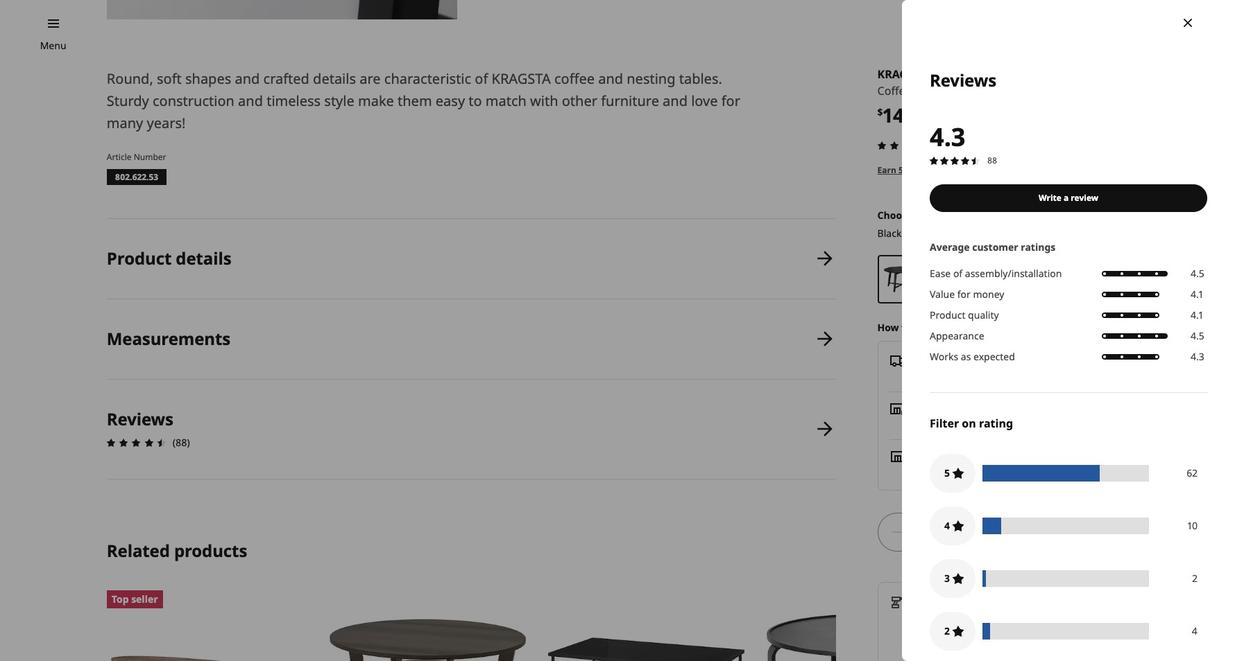 Task type: vqa. For each thing, say whether or not it's contained in the screenshot.
1st 4.1 from the top of the 4.3 dialog
yes



Task type: locate. For each thing, give the bounding box(es) containing it.
0 vertical spatial details
[[313, 69, 356, 88]]

1 horizontal spatial of
[[953, 267, 962, 280]]

0 vertical spatial product
[[107, 247, 172, 270]]

at inside button
[[959, 164, 967, 176]]

in left stock at the bottom right of the page
[[914, 465, 923, 478]]

1 vertical spatial for
[[957, 288, 971, 301]]

to right works
[[960, 354, 970, 367]]

estimated
[[914, 626, 960, 639]]

details inside product details button
[[176, 247, 231, 270]]

48146 up $33 at the right bottom of page
[[973, 610, 1000, 623]]

1 horizontal spatial review: 4.3 out of 5 stars. total reviews: 88 image
[[873, 137, 941, 154]]

kragsta coffee table, black, 35 3/8 " image left 'ease'
[[883, 261, 920, 298]]

2 button
[[930, 612, 975, 651]]

style
[[324, 92, 354, 110]]

to left get
[[901, 321, 911, 334]]

rewards
[[923, 164, 957, 176]]

1 vertical spatial mi
[[1001, 465, 1013, 478]]

article number
[[107, 151, 166, 163]]

0 horizontal spatial review: 4.3 out of 5 stars. total reviews: 88 image
[[103, 435, 170, 451]]

0 vertical spatial mi
[[1000, 417, 1012, 430]]

0 vertical spatial for
[[721, 92, 740, 110]]

3/8
[[995, 83, 1012, 99]]

delivery
[[917, 354, 957, 367]]

2 down the 10
[[1192, 572, 1198, 585]]

assembly by taskrabbit available for 48146 estimated price $33
[[914, 595, 1028, 639]]

1 horizontal spatial 4
[[1192, 625, 1197, 638]]

1 vertical spatial 48146
[[973, 610, 1000, 623]]

0 horizontal spatial store
[[926, 449, 951, 463]]

money
[[973, 288, 1004, 301]]

0 vertical spatial of
[[475, 69, 488, 88]]

2 in from the top
[[914, 465, 923, 478]]

äsperöd coffee table, black/glass black, 45 1/4x22 7/8 " image
[[544, 591, 748, 662]]

1 vertical spatial store
[[926, 449, 951, 463]]

kragsta coffee table, black, 35 3/8 " image up crafted
[[107, 0, 457, 19]]

Quantity input value text field
[[911, 513, 930, 552]]

ikea left using
[[970, 164, 988, 176]]

for right love
[[721, 92, 740, 110]]

0 vertical spatial in
[[914, 449, 924, 463]]

choose
[[877, 209, 913, 222]]

4.1
[[1191, 288, 1203, 301], [1191, 309, 1203, 322]]

details inside round, soft shapes and crafted details are characteristic of kragsta coffee and nesting tables. sturdy construction and timeless style make them easy to match with other furniture and love for many years!
[[313, 69, 356, 88]]

reviews inside 4.3 dialog
[[930, 69, 996, 92]]

2 vertical spatial at
[[952, 465, 961, 478]]

and
[[235, 69, 260, 88], [598, 69, 623, 88], [238, 92, 263, 110], [663, 92, 688, 110]]

in down pick
[[914, 449, 924, 463]]

product inside 4.3 dialog
[[930, 309, 965, 322]]

0 vertical spatial store
[[1156, 321, 1180, 334]]

0 horizontal spatial kragsta coffee table, black, 35 3/8 " image
[[107, 0, 457, 19]]

shapes
[[185, 69, 231, 88]]

taskrabbit
[[977, 595, 1028, 608]]

35
[[979, 83, 992, 99]]

0 horizontal spatial kragsta
[[492, 69, 551, 88]]

as
[[961, 350, 971, 363]]

product
[[107, 247, 172, 270], [930, 309, 965, 322]]

list
[[103, 219, 836, 480]]

mi
[[1000, 417, 1012, 430], [1001, 465, 1013, 478]]

store for in store
[[926, 449, 951, 463]]

1 horizontal spatial reviews
[[930, 69, 996, 92]]

0 horizontal spatial reviews
[[107, 408, 173, 431]]

in for in store
[[914, 449, 924, 463]]

choose color black
[[877, 209, 940, 240]]

price
[[962, 626, 985, 639]]

ikea right the
[[1032, 164, 1050, 176]]

(88)
[[943, 139, 961, 152], [173, 436, 190, 449]]

(88) down the reviews heading
[[173, 436, 190, 449]]

at right the up
[[951, 417, 960, 430]]

by
[[963, 595, 974, 608]]

0 vertical spatial 4.1
[[1191, 288, 1203, 301]]

1 horizontal spatial 4.3
[[1191, 350, 1204, 363]]

1 vertical spatial canton, mi button
[[963, 465, 1013, 478]]

$
[[877, 106, 883, 119]]

review: 4.3 out of 5 stars. total reviews: 88 image down the reviews heading
[[103, 435, 170, 451]]

to right easy
[[469, 92, 482, 110]]

4 inside button
[[944, 519, 950, 533]]

0 vertical spatial canton,
[[962, 417, 998, 430]]

1 in from the top
[[914, 449, 924, 463]]

rating
[[979, 416, 1013, 431]]

48146 right the as
[[972, 354, 1000, 367]]

kragsta up coffee
[[877, 67, 927, 82]]

store
[[1156, 321, 1180, 334], [926, 449, 951, 463]]

review: 4.3 out of 5 stars. total reviews: 88 image inside (88) button
[[873, 137, 941, 154]]

canton,
[[962, 417, 998, 430], [963, 465, 999, 478]]

expected
[[973, 350, 1015, 363]]

kragsta up match at the top of page
[[492, 69, 551, 88]]

at right "5"
[[952, 465, 961, 478]]

measurements button
[[107, 300, 836, 379]]

1 vertical spatial 2
[[944, 625, 950, 638]]

0 vertical spatial at
[[959, 164, 967, 176]]

1 4.5 from the top
[[1191, 267, 1204, 280]]

store right change
[[1156, 321, 1180, 334]]

0 horizontal spatial product
[[107, 247, 172, 270]]

1 vertical spatial canton,
[[963, 465, 999, 478]]

store inside button
[[1156, 321, 1180, 334]]

to inside button
[[1069, 526, 1080, 539]]

1 vertical spatial 4.5
[[1191, 329, 1204, 343]]

0 horizontal spatial 2
[[944, 625, 950, 638]]

number
[[134, 151, 166, 163]]

1 vertical spatial in
[[914, 465, 923, 478]]

details
[[313, 69, 356, 88], [176, 247, 231, 270]]

get
[[914, 321, 930, 334]]

to for add to bag
[[1069, 526, 1080, 539]]

0 vertical spatial canton, mi button
[[962, 417, 1012, 430]]

assembly
[[914, 595, 960, 608]]

1 horizontal spatial 2
[[1192, 572, 1198, 585]]

2 4.5 from the top
[[1191, 329, 1204, 343]]

match
[[486, 92, 527, 110]]

of
[[475, 69, 488, 88], [953, 267, 962, 280]]

related
[[107, 540, 170, 562]]

to left bag
[[1069, 526, 1080, 539]]

a
[[1064, 192, 1069, 204]]

with
[[530, 92, 558, 110]]

value
[[930, 288, 955, 301]]

(88) inside list
[[173, 436, 190, 449]]

1 vertical spatial at
[[951, 417, 960, 430]]

1 vertical spatial (88)
[[173, 436, 190, 449]]

0 horizontal spatial 4.3
[[930, 120, 965, 154]]

1 horizontal spatial (88)
[[943, 139, 961, 152]]

1 vertical spatial 4
[[1192, 625, 1197, 638]]

1 vertical spatial product
[[930, 309, 965, 322]]

them
[[398, 92, 432, 110]]

review: 4.3 out of 5 stars. element
[[928, 120, 1207, 168]]

0 horizontal spatial ikea
[[970, 164, 988, 176]]

mi right on
[[1000, 417, 1012, 430]]

kragsta coffee table, black, 35 3/8 " image
[[107, 0, 457, 19], [883, 261, 920, 298]]

product details heading
[[107, 247, 231, 270]]

1 horizontal spatial kragsta
[[877, 67, 927, 82]]

pick up at canton, mi
[[914, 417, 1012, 430]]

3
[[944, 572, 950, 585]]

for inside assembly by taskrabbit available for 48146 estimated price $33
[[958, 610, 971, 623]]

(88) up rewards
[[943, 139, 961, 152]]

review
[[1071, 192, 1098, 204]]

0 horizontal spatial details
[[176, 247, 231, 270]]

canton, for in stock at
[[963, 465, 999, 478]]

(88) inside button
[[943, 139, 961, 152]]

0 vertical spatial (88)
[[943, 139, 961, 152]]

0 vertical spatial kragsta coffee table, black, 35 3/8 " image
[[107, 0, 457, 19]]

average customer ratings
[[930, 241, 1055, 254]]

1 vertical spatial kragsta coffee table, black, 35 3/8 " image
[[883, 261, 920, 298]]

average
[[930, 241, 970, 254]]

10
[[1188, 519, 1198, 533]]

1 4.1 from the top
[[1191, 288, 1203, 301]]

for up the product quality on the right
[[957, 288, 971, 301]]

2 vertical spatial for
[[958, 610, 971, 623]]

kragsta coffee table, white, 35 3/8 " image
[[934, 261, 972, 298]]

seller
[[131, 593, 158, 606]]

timeless
[[267, 92, 321, 110]]

4.5
[[1191, 267, 1204, 280], [1191, 329, 1204, 343]]

"
[[1015, 83, 1019, 99]]

canton, for pick up at
[[962, 417, 998, 430]]

top
[[112, 593, 129, 606]]

measurements
[[107, 327, 230, 350]]

credit
[[1072, 164, 1097, 176]]

4.5 for appearance
[[1191, 329, 1204, 343]]

2 down 'available'
[[944, 625, 950, 638]]

and left love
[[663, 92, 688, 110]]

0 horizontal spatial of
[[475, 69, 488, 88]]

and left 'timeless'
[[238, 92, 263, 110]]

change
[[1119, 321, 1154, 334]]

mi down rating
[[1001, 465, 1013, 478]]

1 vertical spatial of
[[953, 267, 962, 280]]

1 horizontal spatial details
[[313, 69, 356, 88]]

canton, mi button for in stock at
[[963, 465, 1013, 478]]

reviews
[[930, 69, 996, 92], [107, 408, 173, 431]]

1 vertical spatial details
[[176, 247, 231, 270]]

4
[[944, 519, 950, 533], [1192, 625, 1197, 638]]

round,
[[107, 69, 153, 88]]

review: 4.3 out of 5 stars. total reviews: 88 image up 5% on the top of the page
[[873, 137, 941, 154]]

1 horizontal spatial ikea
[[1032, 164, 1050, 176]]

for inside round, soft shapes and crafted details are characteristic of kragsta coffee and nesting tables. sturdy construction and timeless style make them easy to match with other furniture and love for many years!
[[721, 92, 740, 110]]

2 4.1 from the top
[[1191, 309, 1203, 322]]

1 horizontal spatial product
[[930, 309, 965, 322]]

jakobsfors coffee table, dark brown stained oak veneer, 31 1/2 " image
[[325, 591, 530, 662]]

top seller link
[[107, 591, 311, 662]]

149
[[883, 102, 916, 129]]

of up match at the top of page
[[475, 69, 488, 88]]

change store
[[1119, 321, 1180, 334]]

of right 'ease'
[[953, 267, 962, 280]]

0 vertical spatial 4
[[944, 519, 950, 533]]

1 vertical spatial review: 4.3 out of 5 stars. total reviews: 88 image
[[103, 435, 170, 451]]

store for change store
[[1156, 321, 1180, 334]]

love
[[691, 92, 718, 110]]

1 vertical spatial 4.1
[[1191, 309, 1203, 322]]

and up furniture
[[598, 69, 623, 88]]

product inside button
[[107, 247, 172, 270]]

product for product quality
[[930, 309, 965, 322]]

1 horizontal spatial store
[[1156, 321, 1180, 334]]

sturdy
[[107, 92, 149, 110]]

4 button
[[930, 507, 976, 546]]

product details button
[[107, 219, 836, 299]]

to inside round, soft shapes and crafted details are characteristic of kragsta coffee and nesting tables. sturdy construction and timeless style make them easy to match with other furniture and love for many years!
[[469, 92, 482, 110]]

reviews heading
[[107, 408, 173, 431]]

for down by at the bottom right of the page
[[958, 610, 971, 623]]

mi for in stock at canton, mi
[[1001, 465, 1013, 478]]

0 horizontal spatial (88)
[[173, 436, 190, 449]]

change store button
[[1119, 320, 1180, 336]]

2
[[1192, 572, 1198, 585], [944, 625, 950, 638]]

(88) for review: 4.3 out of 5 stars. total reviews: 88 image in the list
[[173, 436, 190, 449]]

nesting
[[627, 69, 675, 88]]

0 vertical spatial review: 4.3 out of 5 stars. total reviews: 88 image
[[873, 137, 941, 154]]

store up stock at the bottom right of the page
[[926, 449, 951, 463]]

it
[[932, 321, 940, 334]]

0 horizontal spatial 4
[[944, 519, 950, 533]]

0 vertical spatial 4.5
[[1191, 267, 1204, 280]]

review: 4.3 out of 5 stars. total reviews: 88 image
[[873, 137, 941, 154], [103, 435, 170, 451]]

kragsta
[[877, 67, 927, 82], [492, 69, 551, 88]]

0 vertical spatial reviews
[[930, 69, 996, 92]]

at right rewards
[[959, 164, 967, 176]]

assembly/installation
[[965, 267, 1062, 280]]

canton, mi button
[[962, 417, 1012, 430], [963, 465, 1013, 478]]

measurements heading
[[107, 327, 230, 350]]



Task type: describe. For each thing, give the bounding box(es) containing it.
62
[[1187, 467, 1198, 480]]

at for pick up at
[[951, 417, 960, 430]]

at for in stock at
[[952, 465, 961, 478]]

1 vertical spatial reviews
[[107, 408, 173, 431]]

earn
[[877, 164, 896, 176]]

are
[[360, 69, 381, 88]]

5%
[[899, 164, 911, 176]]

soft
[[157, 69, 182, 88]]

kragsta inside round, soft shapes and crafted details are characteristic of kragsta coffee and nesting tables. sturdy construction and timeless style make them easy to match with other furniture and love for many years!
[[492, 69, 551, 88]]

earn 5% in rewards at ikea using the ikea visa credit card*. details > button
[[877, 164, 1163, 177]]

>
[[1159, 164, 1163, 176]]

4.3 dialog
[[902, 0, 1235, 662]]

borgeby coffee table, black, 27 1/2 " image
[[762, 591, 967, 662]]

88
[[987, 155, 997, 167]]

and right shapes
[[235, 69, 260, 88]]

review: 4.3 out of 5 stars. total reviews: 88 image inside list
[[103, 435, 170, 451]]

4.1 for product quality
[[1191, 309, 1203, 322]]

product quality
[[930, 309, 999, 322]]

add to bag
[[1048, 526, 1100, 539]]

related products
[[107, 540, 247, 562]]

3 button
[[930, 560, 976, 599]]

to for how to get it
[[901, 321, 911, 334]]

in for in stock at canton, mi
[[914, 465, 923, 478]]

table,
[[914, 83, 943, 99]]

(88) button
[[873, 137, 961, 154]]

canton, mi button for pick up at
[[962, 417, 1012, 430]]

characteristic
[[384, 69, 471, 88]]

furniture
[[601, 92, 659, 110]]

for inside 4.3 dialog
[[957, 288, 971, 301]]

kragsta coffee table, black, 35 3/8 " $ 149
[[877, 67, 1019, 129]]

1 ikea from the left
[[970, 164, 988, 176]]

802.622.53
[[115, 171, 158, 183]]

to for delivery to 48146
[[960, 354, 970, 367]]

coffee
[[877, 83, 911, 99]]

kragsta inside kragsta coffee table, black, 35 3/8 " $ 149
[[877, 67, 927, 82]]

add to bag button
[[969, 513, 1180, 552]]

pick up at canton, mi group
[[914, 417, 1012, 430]]

black
[[877, 227, 902, 240]]

filter on rating
[[930, 416, 1013, 431]]

0 vertical spatial 4.3
[[930, 120, 965, 154]]

easy
[[436, 92, 465, 110]]

of inside round, soft shapes and crafted details are characteristic of kragsta coffee and nesting tables. sturdy construction and timeless style make them easy to match with other furniture and love for many years!
[[475, 69, 488, 88]]

ease of assembly/installation
[[930, 267, 1062, 280]]

make
[[358, 92, 394, 110]]

round, soft shapes and crafted details are characteristic of kragsta coffee and nesting tables. sturdy construction and timeless style make them easy to match with other furniture and love for many years!
[[107, 69, 740, 133]]

4.1 for value for money
[[1191, 288, 1203, 301]]

coffee
[[554, 69, 595, 88]]

product for product details
[[107, 247, 172, 270]]

in stock at canton, mi
[[914, 465, 1013, 478]]

construction
[[153, 92, 234, 110]]

customer
[[972, 241, 1018, 254]]

the
[[1016, 164, 1030, 176]]

menu
[[40, 39, 66, 52]]

35 3/8 " button
[[979, 83, 1019, 100]]

ratings
[[1021, 241, 1055, 254]]

menu button
[[40, 38, 66, 53]]

works
[[930, 350, 958, 363]]

value for money
[[930, 288, 1004, 301]]

article
[[107, 151, 132, 163]]

up
[[935, 417, 948, 430]]

card*.
[[1099, 164, 1125, 176]]

stock
[[925, 465, 949, 478]]

0 vertical spatial 2
[[1192, 572, 1198, 585]]

filter
[[930, 416, 959, 431]]

black,
[[946, 83, 976, 99]]

1 vertical spatial 4.3
[[1191, 350, 1204, 363]]

many
[[107, 114, 143, 133]]

in stock at canton, mi group
[[914, 465, 1013, 478]]

write a review
[[1039, 192, 1098, 204]]

2 ikea from the left
[[1032, 164, 1050, 176]]

earn 5% in rewards at ikea using the ikea visa credit card*. details >
[[877, 164, 1163, 176]]

visa
[[1053, 164, 1070, 176]]

list containing product details
[[103, 219, 836, 480]]

5
[[944, 467, 950, 480]]

ease
[[930, 267, 951, 280]]

add
[[1048, 526, 1067, 539]]

2 inside button
[[944, 625, 950, 638]]

on
[[962, 416, 976, 431]]

available
[[914, 610, 955, 623]]

(88) for review: 4.3 out of 5 stars. total reviews: 88 image within (88) button
[[943, 139, 961, 152]]

of inside 4.3 dialog
[[953, 267, 962, 280]]

stockholm coffee table, walnut veneer, 70 7/8x23 1/4 " image
[[107, 591, 311, 662]]

other
[[562, 92, 597, 110]]

48146 inside assembly by taskrabbit available for 48146 estimated price $33
[[973, 610, 1000, 623]]

bag
[[1082, 526, 1100, 539]]

appearance
[[930, 329, 984, 343]]

0 vertical spatial 48146
[[972, 354, 1000, 367]]

delivery to 48146
[[917, 354, 1000, 367]]

tables.
[[679, 69, 722, 88]]

products
[[174, 540, 247, 562]]

in store
[[914, 449, 951, 463]]

4.5 for ease of assembly/installation
[[1191, 267, 1204, 280]]

1 horizontal spatial kragsta coffee table, black, 35 3/8 " image
[[883, 261, 920, 298]]

quality
[[968, 309, 999, 322]]

$33
[[987, 626, 1004, 639]]

write a review button
[[930, 184, 1207, 212]]

crafted
[[263, 69, 309, 88]]

product details
[[107, 247, 231, 270]]

in
[[913, 164, 921, 176]]

color
[[915, 209, 940, 222]]

mi for pick up at canton, mi
[[1000, 417, 1012, 430]]



